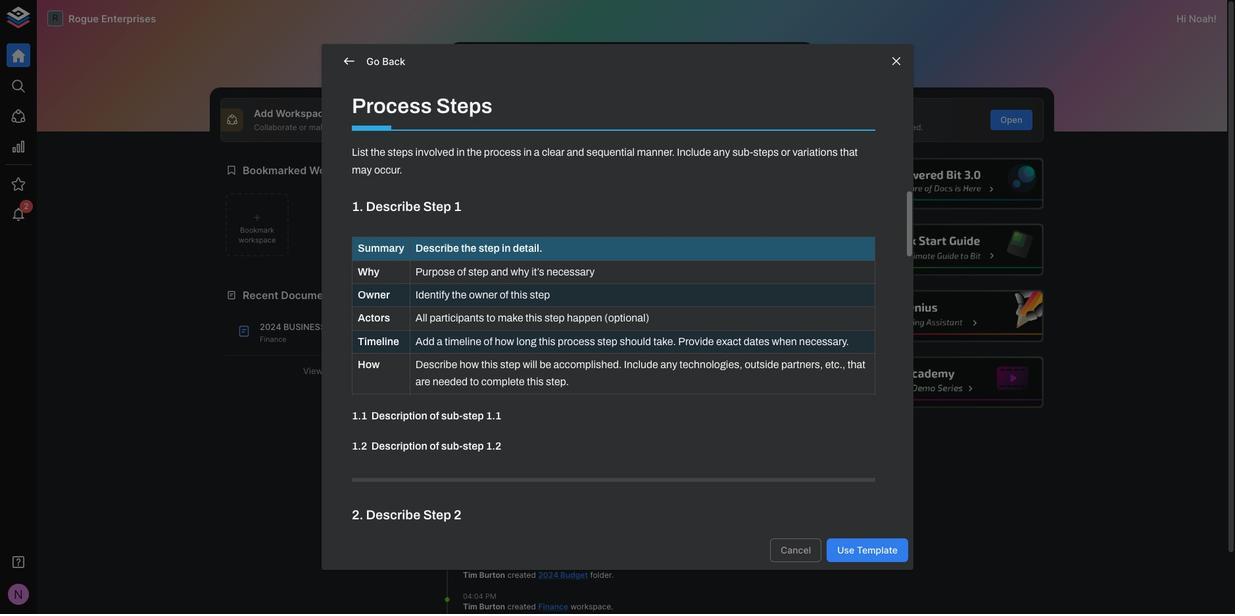 Task type: vqa. For each thing, say whether or not it's contained in the screenshot.


Task type: describe. For each thing, give the bounding box(es) containing it.
2 1.2 from the left
[[486, 441, 502, 452]]

go back
[[367, 55, 406, 68]]

inspired.
[[892, 122, 924, 132]]

may
[[352, 164, 372, 176]]

sub- inside list the steps involved in the process in a clear and sequential manner. include any sub-steps or variations that may occur.
[[733, 147, 754, 158]]

pm inside the 04:07 pm tim burton created 2024 budget folder .
[[485, 560, 496, 570]]

finance inside 04:04 pm tim burton created finance workspace .
[[539, 602, 569, 612]]

any inside list the steps involved in the process in a clear and sequential manner. include any sub-steps or variations that may occur.
[[714, 147, 731, 158]]

timeline
[[358, 336, 400, 347]]

take.
[[654, 336, 676, 347]]

owner
[[469, 289, 498, 301]]

of right owner
[[500, 289, 509, 301]]

recent documents
[[243, 289, 340, 302]]

sub- for 1.1
[[441, 411, 463, 422]]

1 04:07 from the top
[[463, 475, 483, 484]]

provide
[[679, 336, 714, 347]]

0 horizontal spatial noah
[[463, 357, 483, 367]]

list the steps involved in the process in a clear and sequential manner. include any sub-steps or variations that may occur.
[[352, 147, 861, 176]]

add button
[[435, 110, 477, 130]]

tim burton
[[463, 442, 506, 452]]

describe the step in detail.
[[416, 243, 543, 254]]

necessary.
[[800, 336, 849, 347]]

that inside list the steps involved in the process in a clear and sequential manner. include any sub-steps or variations that may occur.
[[840, 147, 858, 158]]

business for 2024 business plan
[[556, 357, 595, 367]]

this down will
[[527, 377, 544, 388]]

technologies,
[[680, 359, 743, 371]]

all inside go back dialog
[[416, 313, 428, 324]]

workspace inside button
[[239, 236, 276, 245]]

back
[[382, 55, 406, 68]]

1.
[[352, 199, 364, 214]]

type
[[575, 122, 592, 132]]

this right long
[[539, 336, 556, 347]]

timeline
[[445, 336, 482, 347]]

purpose
[[416, 266, 455, 277]]

describe right 2. in the bottom of the page
[[366, 508, 421, 523]]

faster
[[838, 122, 859, 132]]

actors
[[358, 313, 390, 324]]

workspace activities
[[451, 289, 559, 302]]

plan for 2024 business plan
[[463, 368, 485, 378]]

4 help image from the top
[[846, 357, 1044, 409]]

list
[[352, 147, 369, 158]]

today
[[442, 319, 467, 330]]

pm up lott
[[484, 347, 495, 356]]

04:04
[[463, 592, 484, 601]]

tim for 2024
[[463, 570, 478, 580]]

the for owner
[[452, 289, 467, 301]]

the for summary
[[461, 243, 477, 254]]

open
[[1001, 114, 1023, 125]]

1 04:07 pm from the top
[[463, 475, 496, 484]]

add a timeline of how long this process step should take. provide exact dates when necessary.
[[416, 336, 849, 347]]

complete
[[481, 377, 525, 388]]

describe right 1.
[[366, 199, 421, 214]]

hi
[[1177, 12, 1187, 25]]

how inside describe how this step will be accomplished. include any technologies, outside partners, etc., that are needed to complete this step.
[[460, 359, 479, 371]]

of down 1.1  description of sub-step 1.1
[[430, 441, 439, 452]]

workspace inside 04:04 pm tim burton created finance workspace .
[[571, 602, 612, 612]]

variations
[[793, 147, 838, 158]]

!
[[1215, 12, 1217, 25]]

make inside add workspace collaborate or make it private.
[[309, 122, 329, 132]]

1 horizontal spatial how
[[495, 336, 515, 347]]

create any type of doc or wiki.
[[532, 122, 646, 132]]

add workspace collaborate or make it private.
[[254, 107, 366, 132]]

this down why
[[511, 289, 528, 301]]

1
[[454, 199, 462, 214]]

add for workspace
[[254, 107, 273, 120]]

workspace .
[[463, 410, 506, 420]]

participants
[[430, 313, 484, 324]]

n button
[[4, 580, 33, 609]]

all participants to make this step happen (optional)
[[416, 313, 650, 324]]

2 04:07 from the top
[[463, 518, 483, 527]]

bookmarked workspaces
[[243, 164, 373, 177]]

workspaces
[[309, 164, 373, 177]]

04:12 pm
[[463, 389, 495, 398]]

happen
[[567, 313, 603, 324]]

burton for finance
[[480, 602, 506, 612]]

folder
[[591, 570, 612, 580]]

1.1  description of sub-step 1.1
[[352, 411, 502, 422]]

noah lott created
[[463, 357, 534, 367]]

pm down tim burton
[[485, 475, 496, 484]]

0 vertical spatial noah
[[1190, 12, 1215, 25]]

view all button
[[226, 361, 413, 381]]

get
[[878, 122, 890, 132]]

be
[[540, 359, 552, 371]]

make inside go back dialog
[[498, 313, 524, 324]]

2024 budget link
[[539, 570, 588, 580]]

document .
[[487, 368, 526, 378]]

needed
[[433, 377, 468, 388]]

1 vertical spatial workspace
[[451, 289, 509, 302]]

view all
[[303, 366, 336, 376]]

2 horizontal spatial in
[[524, 147, 532, 158]]

step for 2
[[423, 508, 452, 523]]

1 steps from the left
[[388, 147, 413, 158]]

bookmark
[[240, 225, 274, 235]]

any inside describe how this step will be accomplished. include any technologies, outside partners, etc., that are needed to complete this step.
[[661, 359, 678, 371]]

and inside list the steps involved in the process in a clear and sequential manner. include any sub-steps or variations that may occur.
[[567, 147, 585, 158]]

the for process steps
[[371, 147, 386, 158]]

2024 inside the 04:07 pm tim burton created 2024 budget folder .
[[539, 570, 559, 580]]

all inside button
[[326, 366, 336, 376]]

0 horizontal spatial a
[[437, 336, 443, 347]]

process inside list the steps involved in the process in a clear and sequential manner. include any sub-steps or variations that may occur.
[[484, 147, 522, 158]]

template
[[857, 545, 898, 556]]

involved
[[416, 147, 455, 158]]

04:13
[[463, 347, 482, 356]]

view
[[303, 366, 323, 376]]

1. describe step 1
[[352, 199, 462, 214]]

burton for 2024
[[480, 570, 506, 580]]

why
[[511, 266, 530, 277]]

doc
[[604, 122, 618, 132]]

documents
[[281, 289, 340, 302]]

necessary
[[547, 266, 595, 277]]

to inside describe how this step will be accomplished. include any technologies, outside partners, etc., that are needed to complete this step.
[[470, 377, 479, 388]]

1.2  description of sub-step 1.2
[[352, 441, 502, 452]]

accomplished.
[[554, 359, 622, 371]]

hi noah !
[[1177, 12, 1217, 25]]

n
[[14, 588, 23, 602]]

process steps
[[352, 95, 493, 118]]

description for 1.2
[[372, 441, 428, 452]]

long
[[517, 336, 537, 347]]

bookmark workspace
[[239, 225, 276, 245]]

wiki.
[[630, 122, 646, 132]]

2 steps from the left
[[754, 147, 779, 158]]

0 horizontal spatial in
[[457, 147, 465, 158]]

04:13 pm
[[463, 347, 495, 356]]

1 horizontal spatial in
[[502, 243, 511, 254]]

2
[[454, 508, 462, 523]]

owner
[[358, 289, 390, 301]]

workspace inside add workspace collaborate or make it private.
[[276, 107, 330, 120]]

collaborate
[[254, 122, 297, 132]]

cancel button
[[771, 539, 822, 563]]

0 horizontal spatial and
[[491, 266, 509, 277]]

rogue
[[68, 12, 99, 25]]

purpose of step and why it's necessary
[[416, 266, 595, 277]]



Task type: locate. For each thing, give the bounding box(es) containing it.
1 1.1 from the left
[[352, 411, 367, 422]]

1 horizontal spatial include
[[677, 147, 712, 158]]

0 horizontal spatial how
[[460, 359, 479, 371]]

0 vertical spatial all
[[416, 313, 428, 324]]

0 horizontal spatial workspace
[[239, 236, 276, 245]]

.
[[524, 368, 526, 378], [504, 410, 506, 420], [612, 570, 614, 580], [612, 602, 614, 612]]

0 vertical spatial 04:07 pm
[[463, 475, 496, 484]]

burton inside the 04:07 pm tim burton created 2024 budget folder .
[[480, 570, 506, 580]]

0 vertical spatial a
[[534, 147, 540, 158]]

04:07 pm tim burton created 2024 budget folder .
[[463, 560, 614, 580]]

add up collaborate
[[254, 107, 273, 120]]

0 horizontal spatial make
[[309, 122, 329, 132]]

and
[[861, 122, 875, 132], [567, 147, 585, 158], [491, 266, 509, 277]]

tim inside the 04:07 pm tim burton created 2024 budget folder .
[[463, 570, 478, 580]]

or inside list the steps involved in the process in a clear and sequential manner. include any sub-steps or variations that may occur.
[[781, 147, 791, 158]]

1 vertical spatial step
[[423, 508, 452, 523]]

04:07
[[463, 475, 483, 484], [463, 518, 483, 527], [463, 560, 483, 570]]

burton
[[480, 442, 506, 452], [480, 570, 506, 580], [480, 602, 506, 612]]

noah down 04:13
[[463, 357, 483, 367]]

that down the faster
[[840, 147, 858, 158]]

plan
[[328, 322, 351, 333], [463, 368, 485, 378]]

2 vertical spatial any
[[661, 359, 678, 371]]

0 vertical spatial make
[[309, 122, 329, 132]]

recent
[[243, 289, 279, 302]]

1 horizontal spatial 1.2
[[486, 441, 502, 452]]

the up participants
[[452, 289, 467, 301]]

1 vertical spatial 2024
[[534, 357, 554, 367]]

plan up 04:12
[[463, 368, 485, 378]]

04:12
[[463, 389, 482, 398]]

the up purpose of step and why it's necessary
[[461, 243, 477, 254]]

description for 1.1
[[372, 411, 428, 422]]

created up 04:04 pm tim burton created finance workspace .
[[508, 570, 536, 580]]

it
[[331, 122, 336, 132]]

tim down workspace .
[[463, 442, 478, 452]]

steps left variations
[[754, 147, 779, 158]]

2 vertical spatial created
[[508, 602, 536, 612]]

0 horizontal spatial any
[[559, 122, 573, 132]]

when
[[772, 336, 797, 347]]

description down 1.1  description of sub-step 1.1
[[372, 441, 428, 452]]

create up clear
[[532, 122, 557, 132]]

add for a
[[416, 336, 435, 347]]

0 vertical spatial sub-
[[733, 147, 754, 158]]

burton up 04:04
[[480, 570, 506, 580]]

in left detail.
[[502, 243, 511, 254]]

and left get at the top of the page
[[861, 122, 875, 132]]

create faster and get inspired.
[[810, 122, 924, 132]]

2 burton from the top
[[480, 570, 506, 580]]

tim inside 04:04 pm tim burton created finance workspace .
[[463, 602, 478, 612]]

create for create faster and get inspired.
[[810, 122, 835, 132]]

bookmarked
[[243, 164, 307, 177]]

burton down 04:04
[[480, 602, 506, 612]]

in left clear
[[524, 147, 532, 158]]

sequential
[[587, 147, 635, 158]]

identify
[[416, 289, 450, 301]]

business down documents
[[284, 322, 326, 333]]

2. describe step 2
[[352, 508, 462, 523]]

1 horizontal spatial steps
[[754, 147, 779, 158]]

(optional)
[[605, 313, 650, 324]]

a left clear
[[534, 147, 540, 158]]

1 step from the top
[[423, 199, 452, 214]]

identify the owner of this step
[[416, 289, 550, 301]]

workspace down 04:12 pm
[[463, 410, 504, 420]]

describe up the purpose
[[416, 243, 459, 254]]

finance down the 2024 budget link
[[539, 602, 569, 612]]

1 horizontal spatial make
[[498, 313, 524, 324]]

or right collaborate
[[299, 122, 307, 132]]

0 horizontal spatial workspace
[[276, 107, 330, 120]]

1 horizontal spatial any
[[661, 359, 678, 371]]

1 vertical spatial and
[[567, 147, 585, 158]]

step for 1
[[423, 199, 452, 214]]

1 vertical spatial a
[[437, 336, 443, 347]]

1 vertical spatial tim
[[463, 570, 478, 580]]

2 description from the top
[[372, 441, 428, 452]]

pm inside 04:04 pm tim burton created finance workspace .
[[486, 592, 497, 601]]

2 vertical spatial sub-
[[441, 441, 463, 452]]

1 create from the left
[[532, 122, 557, 132]]

outside
[[745, 359, 780, 371]]

2 horizontal spatial any
[[714, 147, 731, 158]]

2024 left the budget
[[539, 570, 559, 580]]

1 horizontal spatial create
[[810, 122, 835, 132]]

2 vertical spatial 2024
[[539, 570, 559, 580]]

describe how this step will be accomplished. include any technologies, outside partners, etc., that are needed to complete this step.
[[416, 359, 868, 388]]

0 horizontal spatial 1.1
[[352, 411, 367, 422]]

1 vertical spatial process
[[558, 336, 595, 347]]

sub- for 1.2
[[441, 441, 463, 452]]

workspace down bookmark
[[239, 236, 276, 245]]

1 horizontal spatial 1.1
[[486, 411, 502, 422]]

created inside 04:04 pm tim burton created finance workspace .
[[508, 602, 536, 612]]

go back dialog
[[322, 44, 914, 570]]

workspace up participants
[[451, 289, 509, 302]]

describe up are
[[416, 359, 458, 371]]

1 vertical spatial make
[[498, 313, 524, 324]]

of left the doc
[[594, 122, 601, 132]]

process down happen
[[558, 336, 595, 347]]

created for finance
[[508, 602, 536, 612]]

step inside describe how this step will be accomplished. include any technologies, outside partners, etc., that are needed to complete this step.
[[501, 359, 521, 371]]

0 vertical spatial that
[[840, 147, 858, 158]]

cancel
[[781, 545, 812, 556]]

include
[[677, 147, 712, 158], [624, 359, 659, 371]]

step left 2
[[423, 508, 452, 523]]

add inside add workspace collaborate or make it private.
[[254, 107, 273, 120]]

2 vertical spatial burton
[[480, 602, 506, 612]]

of
[[594, 122, 601, 132], [457, 266, 466, 277], [500, 289, 509, 301], [484, 336, 493, 347], [430, 411, 439, 422], [430, 441, 439, 452]]

make left it
[[309, 122, 329, 132]]

plan for 2024 business plan finance
[[328, 322, 351, 333]]

all down identify
[[416, 313, 428, 324]]

1 horizontal spatial finance
[[539, 602, 569, 612]]

plan left actors
[[328, 322, 351, 333]]

and left why
[[491, 266, 509, 277]]

clear
[[542, 147, 565, 158]]

1 vertical spatial how
[[460, 359, 479, 371]]

step left 1
[[423, 199, 452, 214]]

pm right 04:12
[[484, 389, 495, 398]]

or inside add workspace collaborate or make it private.
[[299, 122, 307, 132]]

add left timeline
[[416, 336, 435, 347]]

created for 2024
[[508, 570, 536, 580]]

04:07 pm
[[463, 475, 496, 484], [463, 518, 496, 527]]

2024 inside 2024 business plan finance
[[260, 322, 281, 333]]

1 vertical spatial include
[[624, 359, 659, 371]]

2 tim from the top
[[463, 570, 478, 580]]

1 horizontal spatial plan
[[463, 368, 485, 378]]

the right list
[[371, 147, 386, 158]]

of up the '1.2  description of sub-step 1.2'
[[430, 411, 439, 422]]

include down the should
[[624, 359, 659, 371]]

created inside the 04:07 pm tim burton created 2024 budget folder .
[[508, 570, 536, 580]]

2024 for 2024 business plan
[[534, 357, 554, 367]]

add up involved
[[448, 114, 464, 125]]

business inside 2024 business plan
[[556, 357, 595, 367]]

noah right "hi"
[[1190, 12, 1215, 25]]

1 horizontal spatial add
[[416, 336, 435, 347]]

2 horizontal spatial workspace
[[571, 602, 612, 612]]

1 vertical spatial plan
[[463, 368, 485, 378]]

3 help image from the top
[[846, 290, 1044, 343]]

0 vertical spatial 2024
[[260, 322, 281, 333]]

2 help image from the top
[[846, 224, 1044, 276]]

it's
[[532, 266, 545, 277]]

1 vertical spatial description
[[372, 441, 428, 452]]

use template
[[838, 545, 898, 556]]

04:04 pm tim burton created finance workspace .
[[463, 592, 614, 612]]

2 step from the top
[[423, 508, 452, 523]]

2 horizontal spatial or
[[781, 147, 791, 158]]

04:07 pm right 2
[[463, 518, 496, 527]]

r
[[52, 13, 58, 23]]

business
[[284, 322, 326, 333], [556, 357, 595, 367]]

tim up 04:04
[[463, 570, 478, 580]]

1 horizontal spatial to
[[487, 313, 496, 324]]

of right the purpose
[[457, 266, 466, 277]]

private.
[[338, 122, 366, 132]]

business inside 2024 business plan finance
[[284, 322, 326, 333]]

make down workspace activities
[[498, 313, 524, 324]]

0 vertical spatial created
[[503, 357, 531, 367]]

this down activities
[[526, 313, 543, 324]]

burton inside 04:04 pm tim burton created finance workspace .
[[480, 602, 506, 612]]

process left clear
[[484, 147, 522, 158]]

1 description from the top
[[372, 411, 428, 422]]

lott
[[485, 357, 501, 367]]

pm right 2
[[485, 518, 496, 527]]

2 04:07 pm from the top
[[463, 518, 496, 527]]

2 vertical spatial workspace
[[571, 602, 612, 612]]

1 1.2 from the left
[[352, 441, 367, 452]]

tim
[[463, 442, 478, 452], [463, 570, 478, 580], [463, 602, 478, 612]]

or right the doc
[[620, 122, 628, 132]]

1 vertical spatial workspace
[[463, 410, 504, 420]]

1 vertical spatial that
[[848, 359, 866, 371]]

finance down recent
[[260, 335, 287, 344]]

how up noah lott created
[[495, 336, 515, 347]]

2024 for 2024 business plan finance
[[260, 322, 281, 333]]

0 horizontal spatial include
[[624, 359, 659, 371]]

0 horizontal spatial plan
[[328, 322, 351, 333]]

0 vertical spatial tim
[[463, 442, 478, 452]]

pm up 04:04 pm tim burton created finance workspace .
[[485, 560, 496, 570]]

0 vertical spatial 04:07
[[463, 475, 483, 484]]

steps
[[437, 95, 493, 118]]

0 horizontal spatial process
[[484, 147, 522, 158]]

1 horizontal spatial noah
[[1190, 12, 1215, 25]]

include inside list the steps involved in the process in a clear and sequential manner. include any sub-steps or variations that may occur.
[[677, 147, 712, 158]]

0 horizontal spatial or
[[299, 122, 307, 132]]

sub-
[[733, 147, 754, 158], [441, 411, 463, 422], [441, 441, 463, 452]]

1 horizontal spatial workspace
[[463, 410, 504, 420]]

1 horizontal spatial process
[[558, 336, 595, 347]]

create left the faster
[[810, 122, 835, 132]]

0 vertical spatial how
[[495, 336, 515, 347]]

are
[[416, 377, 431, 388]]

1 vertical spatial noah
[[463, 357, 483, 367]]

finance
[[260, 335, 287, 344], [539, 602, 569, 612]]

2024 inside 2024 business plan
[[534, 357, 554, 367]]

0 horizontal spatial add
[[254, 107, 273, 120]]

1.1 down how
[[352, 411, 367, 422]]

to
[[487, 313, 496, 324], [470, 377, 479, 388]]

document
[[487, 368, 524, 378]]

0 horizontal spatial all
[[326, 366, 336, 376]]

tim down 04:04
[[463, 602, 478, 612]]

the
[[371, 147, 386, 158], [467, 147, 482, 158], [461, 243, 477, 254], [452, 289, 467, 301]]

0 vertical spatial description
[[372, 411, 428, 422]]

0 vertical spatial workspace
[[239, 236, 276, 245]]

0 horizontal spatial 1.2
[[352, 441, 367, 452]]

summary
[[358, 243, 405, 254]]

pm
[[484, 347, 495, 356], [484, 389, 495, 398], [485, 475, 496, 484], [485, 518, 496, 527], [485, 560, 496, 570], [486, 592, 497, 601]]

budget
[[561, 570, 588, 580]]

1 vertical spatial business
[[556, 357, 595, 367]]

. inside the 04:07 pm tim burton created 2024 budget folder .
[[612, 570, 614, 580]]

1 vertical spatial sub-
[[441, 411, 463, 422]]

0 vertical spatial finance
[[260, 335, 287, 344]]

3 tim from the top
[[463, 602, 478, 612]]

workspace up collaborate
[[276, 107, 330, 120]]

this down 04:13 pm
[[482, 359, 498, 371]]

pm right 04:04
[[486, 592, 497, 601]]

that inside describe how this step will be accomplished. include any technologies, outside partners, etc., that are needed to complete this step.
[[848, 359, 866, 371]]

finance link
[[539, 602, 569, 612]]

process
[[484, 147, 522, 158], [558, 336, 595, 347]]

of right 04:13
[[484, 336, 493, 347]]

plan inside 2024 business plan
[[463, 368, 485, 378]]

a down today
[[437, 336, 443, 347]]

plan inside 2024 business plan finance
[[328, 322, 351, 333]]

2024 business plan link
[[463, 357, 595, 378]]

1 tim from the top
[[463, 442, 478, 452]]

2 1.1 from the left
[[486, 411, 502, 422]]

describe
[[366, 199, 421, 214], [416, 243, 459, 254], [416, 359, 458, 371], [366, 508, 421, 523]]

step.
[[546, 377, 569, 388]]

to down owner
[[487, 313, 496, 324]]

manner.
[[637, 147, 675, 158]]

1 vertical spatial any
[[714, 147, 731, 158]]

business for 2024 business plan finance
[[284, 322, 326, 333]]

0 vertical spatial step
[[423, 199, 452, 214]]

0 horizontal spatial steps
[[388, 147, 413, 158]]

2 vertical spatial and
[[491, 266, 509, 277]]

dates
[[744, 336, 770, 347]]

1 vertical spatial finance
[[539, 602, 569, 612]]

include right manner.
[[677, 147, 712, 158]]

add inside button
[[448, 114, 464, 125]]

2.
[[352, 508, 364, 523]]

1 burton from the top
[[480, 442, 506, 452]]

all right view on the bottom left
[[326, 366, 336, 376]]

2 horizontal spatial add
[[448, 114, 464, 125]]

0 vertical spatial process
[[484, 147, 522, 158]]

go
[[367, 55, 380, 68]]

1.2
[[352, 441, 367, 452], [486, 441, 502, 452]]

2024 up the step.
[[534, 357, 554, 367]]

0 horizontal spatial to
[[470, 377, 479, 388]]

or left variations
[[781, 147, 791, 158]]

make
[[309, 122, 329, 132], [498, 313, 524, 324]]

2 vertical spatial 04:07
[[463, 560, 483, 570]]

workspace down folder
[[571, 602, 612, 612]]

finance inside 2024 business plan finance
[[260, 335, 287, 344]]

the down add button
[[467, 147, 482, 158]]

0 vertical spatial burton
[[480, 442, 506, 452]]

04:07 inside the 04:07 pm tim burton created 2024 budget folder .
[[463, 560, 483, 570]]

will
[[523, 359, 538, 371]]

open button
[[991, 110, 1033, 130]]

created left finance link
[[508, 602, 536, 612]]

etc.,
[[826, 359, 846, 371]]

add inside go back dialog
[[416, 336, 435, 347]]

2 vertical spatial tim
[[463, 602, 478, 612]]

04:07 up 04:04
[[463, 560, 483, 570]]

a
[[534, 147, 540, 158], [437, 336, 443, 347]]

0 vertical spatial to
[[487, 313, 496, 324]]

steps
[[388, 147, 413, 158], [754, 147, 779, 158]]

1 vertical spatial to
[[470, 377, 479, 388]]

include inside describe how this step will be accomplished. include any technologies, outside partners, etc., that are needed to complete this step.
[[624, 359, 659, 371]]

in right involved
[[457, 147, 465, 158]]

1 vertical spatial created
[[508, 570, 536, 580]]

add
[[254, 107, 273, 120], [448, 114, 464, 125], [416, 336, 435, 347]]

a inside list the steps involved in the process in a clear and sequential manner. include any sub-steps or variations that may occur.
[[534, 147, 540, 158]]

1 horizontal spatial all
[[416, 313, 428, 324]]

occur.
[[374, 164, 403, 176]]

description up the '1.2  description of sub-step 1.2'
[[372, 411, 428, 422]]

04:07 pm down tim burton
[[463, 475, 496, 484]]

or
[[299, 122, 307, 132], [620, 122, 628, 132], [781, 147, 791, 158]]

tim for finance
[[463, 602, 478, 612]]

1 horizontal spatial or
[[620, 122, 628, 132]]

2 horizontal spatial and
[[861, 122, 875, 132]]

partners,
[[782, 359, 824, 371]]

0 vertical spatial include
[[677, 147, 712, 158]]

3 04:07 from the top
[[463, 560, 483, 570]]

that right etc.,
[[848, 359, 866, 371]]

0 vertical spatial plan
[[328, 322, 351, 333]]

burton down workspace .
[[480, 442, 506, 452]]

created up document .
[[503, 357, 531, 367]]

how down 04:13
[[460, 359, 479, 371]]

04:07 right 2
[[463, 518, 483, 527]]

1 vertical spatial 04:07
[[463, 518, 483, 527]]

any
[[559, 122, 573, 132], [714, 147, 731, 158], [661, 359, 678, 371]]

. inside 04:04 pm tim burton created finance workspace .
[[612, 602, 614, 612]]

3 burton from the top
[[480, 602, 506, 612]]

help image
[[846, 158, 1044, 210], [846, 224, 1044, 276], [846, 290, 1044, 343], [846, 357, 1044, 409]]

0 vertical spatial business
[[284, 322, 326, 333]]

1 vertical spatial all
[[326, 366, 336, 376]]

04:07 down tim burton
[[463, 475, 483, 484]]

1.1 down 04:12 pm
[[486, 411, 502, 422]]

business up the step.
[[556, 357, 595, 367]]

2024 business plan finance
[[260, 322, 351, 344]]

2024 business plan
[[463, 357, 595, 378]]

use template button
[[827, 539, 909, 563]]

1 help image from the top
[[846, 158, 1044, 210]]

to up 04:12
[[470, 377, 479, 388]]

bookmark workspace button
[[226, 193, 289, 257]]

2 create from the left
[[810, 122, 835, 132]]

0 vertical spatial any
[[559, 122, 573, 132]]

describe inside describe how this step will be accomplished. include any technologies, outside partners, etc., that are needed to complete this step.
[[416, 359, 458, 371]]

1 horizontal spatial a
[[534, 147, 540, 158]]

1 vertical spatial burton
[[480, 570, 506, 580]]

create for create any type of doc or wiki.
[[532, 122, 557, 132]]

and right clear
[[567, 147, 585, 158]]

1 horizontal spatial and
[[567, 147, 585, 158]]

steps up occur.
[[388, 147, 413, 158]]

2024 down recent
[[260, 322, 281, 333]]

1 horizontal spatial business
[[556, 357, 595, 367]]



